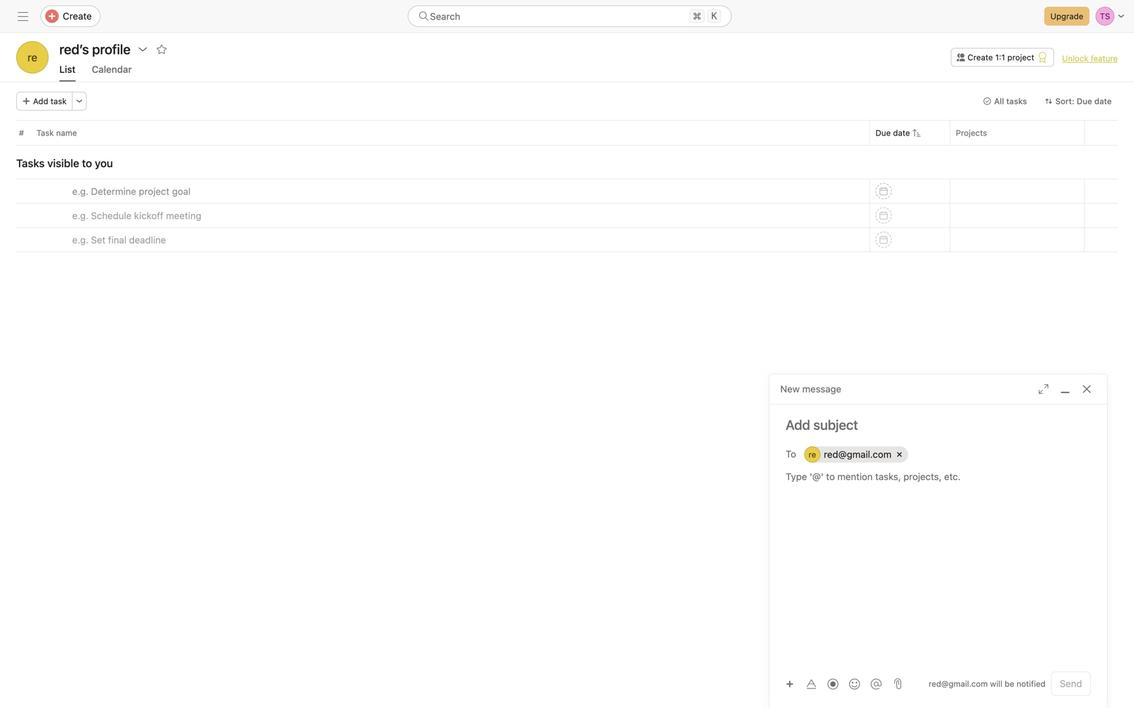 Task type: vqa. For each thing, say whether or not it's contained in the screenshot.
Oct corresponding to Oct 16
no



Task type: locate. For each thing, give the bounding box(es) containing it.
e.g. for e.g. schedule kickoff meeting
[[72, 210, 88, 221]]

create
[[63, 10, 92, 22], [968, 53, 993, 62]]

3 e.g. from the top
[[72, 234, 88, 246]]

0 vertical spatial create
[[63, 10, 92, 22]]

upgrade button
[[1044, 7, 1090, 26]]

create inside "button"
[[968, 53, 993, 62]]

all
[[994, 97, 1004, 106]]

1 vertical spatial create
[[968, 53, 993, 62]]

sort: due date button
[[1039, 92, 1118, 111]]

create 1:1 project
[[968, 53, 1034, 62]]

e.g. for e.g. determine project goal
[[72, 186, 88, 197]]

red@gmail.com for red@gmail.com will be notified
[[929, 680, 988, 689]]

create left 1:1
[[968, 53, 993, 62]]

project for 1:1
[[1008, 53, 1034, 62]]

create inside dropdown button
[[63, 10, 92, 22]]

list link
[[59, 64, 76, 82]]

2 vertical spatial e.g.
[[72, 234, 88, 246]]

e.g. down to
[[72, 186, 88, 197]]

0 horizontal spatial project
[[139, 186, 169, 197]]

date inside popup button
[[1095, 97, 1112, 106]]

minimize image
[[1060, 384, 1071, 395]]

date right sort: at the right of the page
[[1095, 97, 1112, 106]]

#
[[19, 128, 24, 138]]

k
[[711, 10, 717, 22]]

2 e.g. from the top
[[72, 210, 88, 221]]

formatting image
[[806, 679, 817, 690]]

add task
[[33, 97, 67, 106]]

send
[[1060, 679, 1082, 690]]

0 vertical spatial red@gmail.com
[[824, 449, 892, 460]]

1 vertical spatial red@gmail.com
[[929, 680, 988, 689]]

1 e.g. from the top
[[72, 186, 88, 197]]

create 1:1 project button
[[951, 48, 1054, 67]]

sort:
[[1056, 97, 1075, 106]]

due right sort: at the right of the page
[[1077, 97, 1092, 106]]

unlock feature
[[1062, 54, 1118, 63]]

create button
[[41, 5, 101, 27]]

calendar
[[92, 64, 132, 75]]

due left ascending icon
[[876, 128, 891, 138]]

0 vertical spatial project
[[1008, 53, 1034, 62]]

e.g. determine project goal
[[72, 186, 191, 197]]

row
[[0, 120, 1134, 145], [16, 144, 1118, 146]]

None field
[[408, 5, 732, 27]]

red@gmail.com cell
[[804, 447, 909, 463]]

e.g. left set on the left top of page
[[72, 234, 88, 246]]

1 horizontal spatial date
[[1095, 97, 1112, 106]]

1 horizontal spatial create
[[968, 53, 993, 62]]

projects
[[956, 128, 987, 138]]

project up kickoff
[[139, 186, 169, 197]]

toolbar
[[780, 675, 888, 694]]

due inside popup button
[[1077, 97, 1092, 106]]

new message
[[780, 384, 842, 395]]

1 vertical spatial e.g.
[[72, 210, 88, 221]]

project inside "button"
[[1008, 53, 1034, 62]]

feature
[[1091, 54, 1118, 63]]

upgrade
[[1051, 11, 1084, 21]]

0 vertical spatial due
[[1077, 97, 1092, 106]]

date left ascending icon
[[893, 128, 910, 138]]

final
[[108, 234, 126, 246]]

record a video image
[[828, 679, 838, 690]]

re left list
[[28, 51, 37, 64]]

project right 1:1
[[1008, 53, 1034, 62]]

0 horizontal spatial date
[[893, 128, 910, 138]]

notified
[[1017, 680, 1046, 689]]

project inside row
[[139, 186, 169, 197]]

e.g.
[[72, 186, 88, 197], [72, 210, 88, 221], [72, 234, 88, 246]]

1 horizontal spatial due
[[1077, 97, 1092, 106]]

project
[[1008, 53, 1034, 62], [139, 186, 169, 197]]

1 vertical spatial re
[[809, 450, 816, 460]]

sort: due date
[[1056, 97, 1112, 106]]

tasks
[[1006, 97, 1027, 106]]

re right to
[[809, 450, 816, 460]]

0 horizontal spatial due
[[876, 128, 891, 138]]

1 horizontal spatial project
[[1008, 53, 1034, 62]]

tasks visible to you
[[16, 157, 113, 170]]

Add subject text field
[[770, 416, 1107, 435]]

red@gmail.com right to
[[824, 449, 892, 460]]

schedule
[[91, 210, 132, 221]]

e.g. determine project goal row
[[0, 179, 1134, 204]]

0 vertical spatial e.g.
[[72, 186, 88, 197]]

re
[[28, 51, 37, 64], [809, 450, 816, 460]]

meeting
[[166, 210, 201, 221]]

red's profile
[[59, 41, 131, 57]]

e.g. schedule kickoff meeting row
[[0, 203, 1134, 228]]

date
[[1095, 97, 1112, 106], [893, 128, 910, 138]]

dialog containing new message
[[770, 375, 1107, 709]]

unlock
[[1062, 54, 1089, 63]]

0 horizontal spatial re
[[28, 51, 37, 64]]

e.g. schedule kickoff meeting
[[72, 210, 201, 221]]

1 vertical spatial project
[[139, 186, 169, 197]]

0 horizontal spatial create
[[63, 10, 92, 22]]

due
[[1077, 97, 1092, 106], [876, 128, 891, 138]]

e.g. left schedule
[[72, 210, 88, 221]]

project for determine
[[139, 186, 169, 197]]

determine
[[91, 186, 136, 197]]

1 horizontal spatial re
[[809, 450, 816, 460]]

0 horizontal spatial red@gmail.com
[[824, 449, 892, 460]]

Search tasks, projects, and more text field
[[408, 5, 732, 27]]

insert an object image
[[786, 681, 794, 689]]

0 vertical spatial date
[[1095, 97, 1112, 106]]

dialog
[[770, 375, 1107, 709]]

red@gmail.com left will
[[929, 680, 988, 689]]

red@gmail.com
[[824, 449, 892, 460], [929, 680, 988, 689]]

visible
[[47, 157, 79, 170]]

1 horizontal spatial red@gmail.com
[[929, 680, 988, 689]]

create up red's profile in the top of the page
[[63, 10, 92, 22]]

red@gmail.com inside cell
[[824, 449, 892, 460]]

deadline
[[129, 234, 166, 246]]

0 vertical spatial re
[[28, 51, 37, 64]]

to
[[786, 449, 796, 460]]

send button
[[1051, 672, 1091, 697]]

re inside cell
[[809, 450, 816, 460]]

all tasks
[[994, 97, 1027, 106]]



Task type: describe. For each thing, give the bounding box(es) containing it.
e.g. set final deadline row
[[0, 228, 1134, 252]]

red@gmail.com row
[[802, 444, 1090, 466]]

1 vertical spatial date
[[893, 128, 910, 138]]

add to starred image
[[156, 44, 167, 55]]

expand popout to full screen image
[[1038, 384, 1049, 395]]

show options image
[[137, 44, 148, 55]]

all tasks button
[[977, 92, 1033, 111]]

unlock feature button
[[1062, 54, 1118, 63]]

be
[[1005, 680, 1014, 689]]

emoji image
[[849, 679, 860, 690]]

1:1
[[995, 53, 1005, 62]]

set
[[91, 234, 106, 246]]

calendar link
[[92, 64, 132, 82]]

1 vertical spatial due
[[876, 128, 891, 138]]

expand sidebar image
[[18, 11, 28, 22]]

will
[[990, 680, 1003, 689]]

create for create 1:1 project
[[968, 53, 993, 62]]

task name
[[36, 128, 77, 138]]

⌘
[[693, 10, 701, 22]]

name
[[56, 128, 77, 138]]

red@gmail.com for red@gmail.com
[[824, 449, 892, 460]]

tasks
[[16, 157, 45, 170]]

you
[[95, 157, 113, 170]]

more actions image
[[75, 97, 83, 105]]

add task button
[[16, 92, 73, 111]]

create for create
[[63, 10, 92, 22]]

to
[[82, 157, 92, 170]]

ascending image
[[913, 129, 921, 137]]

row containing #
[[0, 120, 1134, 145]]

kickoff
[[134, 210, 163, 221]]

due date
[[876, 128, 910, 138]]

list
[[59, 64, 76, 75]]

red@gmail.com will be notified
[[929, 680, 1046, 689]]

task
[[51, 97, 67, 106]]

e.g. for e.g. set final deadline
[[72, 234, 88, 246]]

goal
[[172, 186, 191, 197]]

task
[[36, 128, 54, 138]]

close image
[[1082, 384, 1092, 395]]

add
[[33, 97, 48, 106]]

e.g. set final deadline
[[72, 234, 166, 246]]

at mention image
[[871, 679, 882, 690]]



